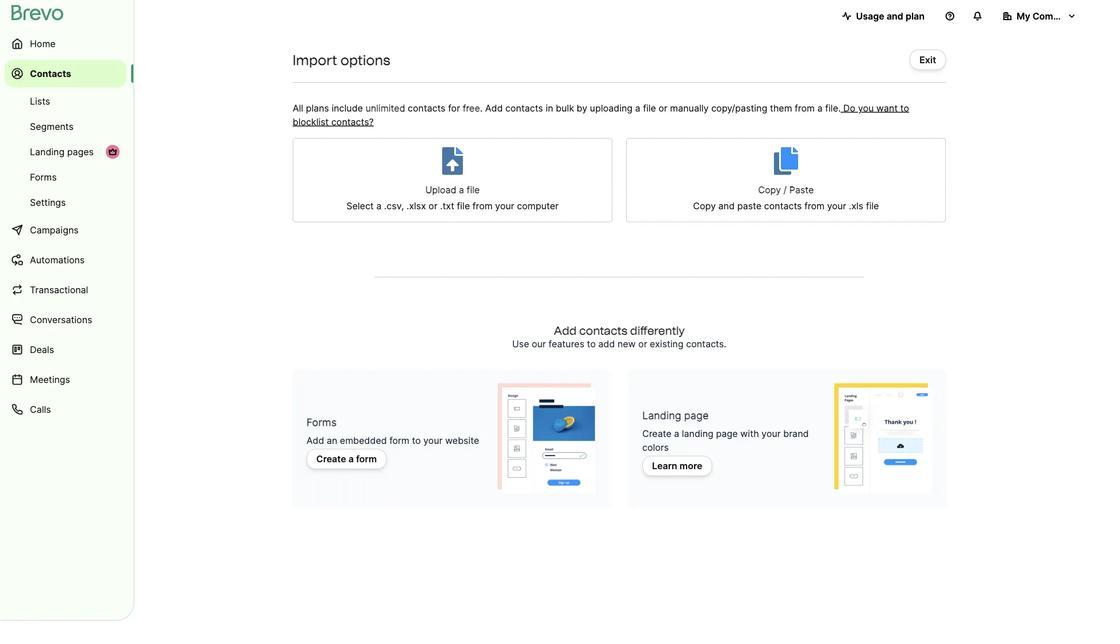 Task type: locate. For each thing, give the bounding box(es) containing it.
them
[[770, 102, 792, 114]]

colors
[[642, 442, 669, 453]]

website
[[445, 435, 479, 446]]

settings link
[[5, 191, 127, 214]]

paste
[[789, 184, 814, 196]]

contacts up add
[[579, 323, 628, 337]]

add an embedded form to your website
[[306, 435, 479, 446]]

from right the .txt
[[473, 200, 493, 212]]

create a form link
[[306, 449, 387, 469]]

copy / paste copy and paste contacts from your .xls file
[[693, 184, 879, 212]]

0 horizontal spatial and
[[718, 200, 735, 212]]

1 horizontal spatial or
[[638, 338, 647, 350]]

embedded
[[340, 435, 387, 446]]

file
[[643, 102, 656, 114], [467, 184, 480, 196], [457, 200, 470, 212], [866, 200, 879, 212]]

copy left "paste"
[[693, 200, 716, 212]]

file.
[[825, 102, 841, 114]]

1 horizontal spatial and
[[887, 10, 903, 22]]

all plans include unlimited contacts for free . add contacts in bulk by uploading a file or manually copy/pasting them from a file.
[[293, 102, 841, 114]]

0 vertical spatial landing
[[30, 146, 65, 157]]

a down embedded
[[348, 453, 354, 465]]

and left plan
[[887, 10, 903, 22]]

my company button
[[994, 5, 1086, 28]]

your left computer at top
[[495, 200, 514, 212]]

from right them at the right of page
[[795, 102, 815, 114]]

1 horizontal spatial to
[[587, 338, 596, 350]]

0 horizontal spatial to
[[412, 435, 421, 446]]

from down the paste
[[804, 200, 825, 212]]

.xlsx
[[407, 200, 426, 212]]

1 vertical spatial and
[[718, 200, 735, 212]]

learn more
[[652, 460, 702, 472]]

or left the .txt
[[429, 200, 438, 212]]

exit link
[[910, 49, 946, 70]]

upload
[[425, 184, 456, 196]]

from inside copy / paste copy and paste contacts from your .xls file
[[804, 200, 825, 212]]

lists link
[[5, 90, 127, 113]]

with
[[740, 428, 759, 439]]

1 vertical spatial landing
[[642, 409, 681, 422]]

plan
[[906, 10, 925, 22]]

forms up the settings
[[30, 171, 57, 183]]

0 vertical spatial forms
[[30, 171, 57, 183]]

0 horizontal spatial create
[[316, 453, 346, 465]]

2 horizontal spatial or
[[659, 102, 667, 114]]

landing down 'segments'
[[30, 146, 65, 157]]

0 vertical spatial form
[[389, 435, 409, 446]]

meetings link
[[5, 366, 127, 393]]

blocklist
[[293, 116, 329, 127]]

add up features
[[554, 323, 577, 337]]

segments
[[30, 121, 74, 132]]

0 vertical spatial create
[[642, 428, 671, 439]]

0 vertical spatial page
[[684, 409, 709, 422]]

2 vertical spatial or
[[638, 338, 647, 350]]

1 vertical spatial form
[[356, 453, 377, 465]]

add right .
[[485, 102, 503, 114]]

1 horizontal spatial copy
[[758, 184, 781, 196]]

create a form
[[316, 453, 377, 465]]

add for embedded
[[306, 435, 324, 446]]

.csv,
[[384, 200, 404, 212]]

or right the new
[[638, 338, 647, 350]]

paste
[[737, 200, 762, 212]]

or inside upload a file select a .csv, .xlsx or .txt file from your computer
[[429, 200, 438, 212]]

create up colors
[[642, 428, 671, 439]]

create
[[642, 428, 671, 439], [316, 453, 346, 465]]

0 vertical spatial add
[[485, 102, 503, 114]]

0 vertical spatial to
[[900, 102, 909, 114]]

0 horizontal spatial page
[[684, 409, 709, 422]]

a down landing page
[[674, 428, 679, 439]]

add
[[485, 102, 503, 114], [554, 323, 577, 337], [306, 435, 324, 446]]

contacts
[[30, 68, 71, 79]]

create down an
[[316, 453, 346, 465]]

and inside copy / paste copy and paste contacts from your .xls file
[[718, 200, 735, 212]]

.txt
[[440, 200, 454, 212]]

a inside create a landing page with your brand colors
[[674, 428, 679, 439]]

add inside the add contacts differently use our features to add new or existing contacts.
[[554, 323, 577, 337]]

and left "paste"
[[718, 200, 735, 212]]

add
[[598, 338, 615, 350]]

1 horizontal spatial create
[[642, 428, 671, 439]]

to left the website
[[412, 435, 421, 446]]

file inside copy / paste copy and paste contacts from your .xls file
[[866, 200, 879, 212]]

want
[[876, 102, 898, 114]]

learn
[[652, 460, 677, 472]]

1 horizontal spatial forms
[[306, 416, 337, 429]]

0 horizontal spatial or
[[429, 200, 438, 212]]

2 horizontal spatial to
[[900, 102, 909, 114]]

create inside create a landing page with your brand colors
[[642, 428, 671, 439]]

0 horizontal spatial copy
[[693, 200, 716, 212]]

1 vertical spatial page
[[716, 428, 738, 439]]

or inside the add contacts differently use our features to add new or existing contacts.
[[638, 338, 647, 350]]

settings
[[30, 197, 66, 208]]

file right .xls
[[866, 200, 879, 212]]

page left with
[[716, 428, 738, 439]]

your right with
[[762, 428, 781, 439]]

2 vertical spatial add
[[306, 435, 324, 446]]

features
[[549, 338, 584, 350]]

calls
[[30, 404, 51, 415]]

or left manually
[[659, 102, 667, 114]]

landing up colors
[[642, 409, 681, 422]]

form right embedded
[[389, 435, 409, 446]]

file right uploading
[[643, 102, 656, 114]]

0 vertical spatial copy
[[758, 184, 781, 196]]

include
[[332, 102, 363, 114]]

import
[[293, 51, 337, 68]]

copy left /
[[758, 184, 781, 196]]

to left add
[[587, 338, 596, 350]]

and
[[887, 10, 903, 22], [718, 200, 735, 212]]

2 vertical spatial to
[[412, 435, 421, 446]]

differently
[[630, 323, 685, 337]]

forms up an
[[306, 416, 337, 429]]

form down embedded
[[356, 453, 377, 465]]

home link
[[5, 30, 127, 58]]

1 vertical spatial or
[[429, 200, 438, 212]]

1 vertical spatial add
[[554, 323, 577, 337]]

from
[[795, 102, 815, 114], [473, 200, 493, 212], [804, 200, 825, 212]]

landing page
[[642, 409, 709, 422]]

0 horizontal spatial add
[[306, 435, 324, 446]]

2 horizontal spatial add
[[554, 323, 577, 337]]

your left .xls
[[827, 200, 846, 212]]

upload a file select a .csv, .xlsx or .txt file from your computer
[[346, 184, 559, 212]]

1 horizontal spatial form
[[389, 435, 409, 446]]

1 horizontal spatial page
[[716, 428, 738, 439]]

contacts link
[[5, 60, 127, 87]]

1 vertical spatial to
[[587, 338, 596, 350]]

page inside create a landing page with your brand colors
[[716, 428, 738, 439]]

1 horizontal spatial landing
[[642, 409, 681, 422]]

landing
[[30, 146, 65, 157], [642, 409, 681, 422]]

or
[[659, 102, 667, 114], [429, 200, 438, 212], [638, 338, 647, 350]]

your inside create a landing page with your brand colors
[[762, 428, 781, 439]]

copy
[[758, 184, 781, 196], [693, 200, 716, 212]]

page
[[684, 409, 709, 422], [716, 428, 738, 439]]

page up landing on the bottom of page
[[684, 409, 709, 422]]

contacts
[[408, 102, 445, 114], [505, 102, 543, 114], [764, 200, 802, 212], [579, 323, 628, 337]]

landing pages
[[30, 146, 94, 157]]

0 vertical spatial and
[[887, 10, 903, 22]]

to right want
[[900, 102, 909, 114]]

add left an
[[306, 435, 324, 446]]

contacts down /
[[764, 200, 802, 212]]

do
[[843, 102, 855, 114]]

computer
[[517, 200, 559, 212]]

use
[[512, 338, 529, 350]]

my
[[1017, 10, 1030, 22]]

landing for landing page
[[642, 409, 681, 422]]

0 horizontal spatial landing
[[30, 146, 65, 157]]

1 vertical spatial create
[[316, 453, 346, 465]]

1 vertical spatial copy
[[693, 200, 716, 212]]

contacts inside the add contacts differently use our features to add new or existing contacts.
[[579, 323, 628, 337]]

1 vertical spatial forms
[[306, 416, 337, 429]]

deals
[[30, 344, 54, 355]]

form
[[389, 435, 409, 446], [356, 453, 377, 465]]

left___rvooi image
[[108, 147, 117, 156]]

a
[[635, 102, 640, 114], [817, 102, 823, 114], [459, 184, 464, 196], [376, 200, 382, 212], [674, 428, 679, 439], [348, 453, 354, 465]]

segments link
[[5, 115, 127, 138]]

deals link
[[5, 336, 127, 363]]

my company
[[1017, 10, 1075, 22]]



Task type: describe. For each thing, give the bounding box(es) containing it.
from inside upload a file select a .csv, .xlsx or .txt file from your computer
[[473, 200, 493, 212]]

create for create a landing page with your brand colors
[[642, 428, 671, 439]]

campaigns
[[30, 224, 79, 235]]

pages
[[67, 146, 94, 157]]

to inside the add contacts differently use our features to add new or existing contacts.
[[587, 338, 596, 350]]

our
[[532, 338, 546, 350]]

conversations
[[30, 314, 92, 325]]

create for create a form
[[316, 453, 346, 465]]

meetings
[[30, 374, 70, 385]]

campaigns link
[[5, 216, 127, 244]]

file right the .txt
[[457, 200, 470, 212]]

contacts inside copy / paste copy and paste contacts from your .xls file
[[764, 200, 802, 212]]

plans
[[306, 102, 329, 114]]

more
[[680, 460, 702, 472]]

0 horizontal spatial forms
[[30, 171, 57, 183]]

copy/pasting
[[711, 102, 767, 114]]

0 vertical spatial or
[[659, 102, 667, 114]]

you
[[858, 102, 874, 114]]

1 horizontal spatial add
[[485, 102, 503, 114]]

unlimited
[[366, 102, 405, 114]]

transactional link
[[5, 276, 127, 304]]

landing for landing pages
[[30, 146, 65, 157]]

all
[[293, 102, 303, 114]]

select
[[346, 200, 374, 212]]

/
[[784, 184, 787, 196]]

home
[[30, 38, 56, 49]]

an
[[327, 435, 337, 446]]

contacts.
[[686, 338, 726, 350]]

lists
[[30, 95, 50, 107]]

file right upload
[[467, 184, 480, 196]]

usage and plan button
[[833, 5, 934, 28]]

automations link
[[5, 246, 127, 274]]

a right upload
[[459, 184, 464, 196]]

landing pages link
[[5, 140, 127, 163]]

bulk
[[556, 102, 574, 114]]

usage
[[856, 10, 884, 22]]

options
[[340, 51, 390, 68]]

and inside button
[[887, 10, 903, 22]]

usage and plan
[[856, 10, 925, 22]]

existing
[[650, 338, 684, 350]]

exit
[[919, 54, 936, 65]]

free
[[463, 102, 480, 114]]

0 horizontal spatial form
[[356, 453, 377, 465]]

your left the website
[[423, 435, 443, 446]]

forms link
[[5, 166, 127, 189]]

for
[[448, 102, 460, 114]]

a right uploading
[[635, 102, 640, 114]]

by
[[577, 102, 587, 114]]

uploading
[[590, 102, 633, 114]]

your inside upload a file select a .csv, .xlsx or .txt file from your computer
[[495, 200, 514, 212]]

to inside do you want to blocklist contacts?
[[900, 102, 909, 114]]

in
[[546, 102, 553, 114]]

create a landing page with your brand colors
[[642, 428, 809, 453]]

transactional
[[30, 284, 88, 295]]

conversations link
[[5, 306, 127, 334]]

.
[[480, 102, 483, 114]]

new
[[618, 338, 636, 350]]

add for differently
[[554, 323, 577, 337]]

import options
[[293, 51, 390, 68]]

calls link
[[5, 396, 127, 423]]

a left file.
[[817, 102, 823, 114]]

learn more link
[[642, 456, 712, 476]]

a left .csv,
[[376, 200, 382, 212]]

contacts left for
[[408, 102, 445, 114]]

contacts left the in
[[505, 102, 543, 114]]

your inside copy / paste copy and paste contacts from your .xls file
[[827, 200, 846, 212]]

contacts?
[[331, 116, 374, 127]]

brand
[[783, 428, 809, 439]]

do you want to blocklist contacts?
[[293, 102, 909, 127]]

add contacts differently use our features to add new or existing contacts.
[[512, 323, 726, 350]]

landing
[[682, 428, 713, 439]]

.xls
[[849, 200, 863, 212]]

company
[[1033, 10, 1075, 22]]

manually
[[670, 102, 709, 114]]

automations
[[30, 254, 85, 265]]



Task type: vqa. For each thing, say whether or not it's contained in the screenshot.
rightmost month
no



